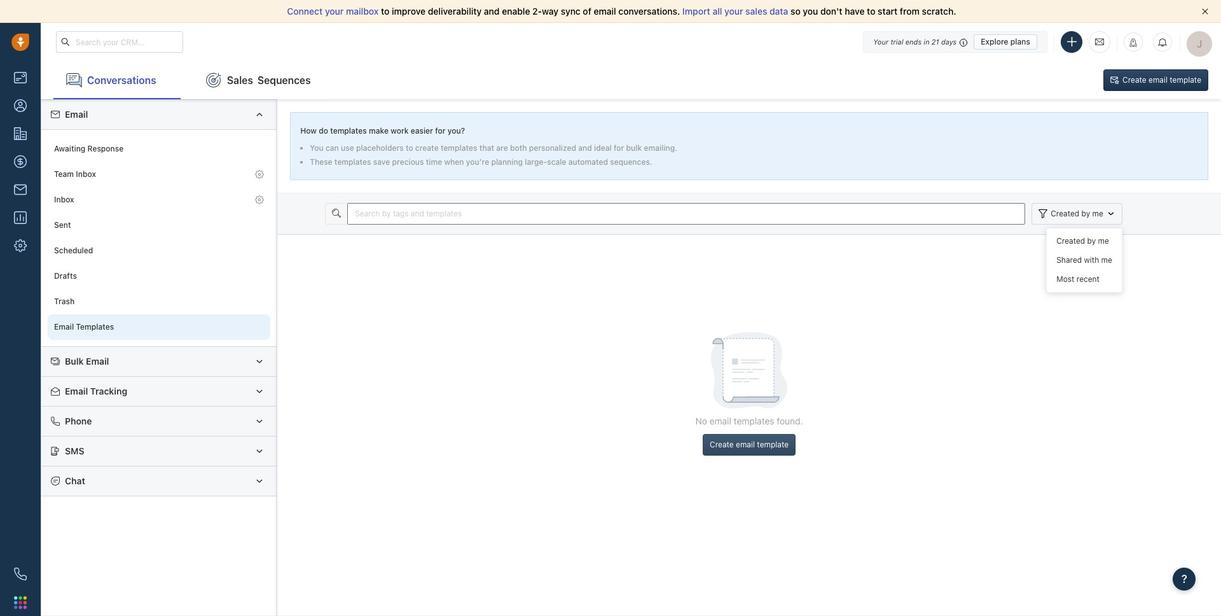 Task type: locate. For each thing, give the bounding box(es) containing it.
0 vertical spatial create
[[1123, 75, 1147, 85]]

and inside you can use placeholders to create templates that are both personalized and ideal for bulk emailing. these templates save precious time when you're planning large-scale automated sequences.
[[579, 143, 592, 153]]

connect
[[287, 6, 323, 17]]

email up awaiting
[[65, 109, 88, 120]]

create email template button down no email templates found.
[[703, 434, 796, 456]]

create email template down no email templates found.
[[710, 440, 789, 449]]

trash
[[54, 297, 75, 306]]

0 vertical spatial template
[[1171, 75, 1202, 85]]

0 horizontal spatial your
[[325, 6, 344, 17]]

0 vertical spatial create email template button
[[1104, 69, 1209, 91]]

by up with
[[1088, 236, 1097, 246]]

create email template down what's new image
[[1123, 75, 1202, 85]]

conversations.
[[619, 6, 680, 17]]

0 vertical spatial create email template
[[1123, 75, 1202, 85]]

your right all
[[725, 6, 744, 17]]

to up the precious
[[406, 143, 413, 153]]

for left bulk on the top
[[614, 143, 625, 153]]

by up shared with me
[[1082, 209, 1091, 218]]

Search your CRM... text field
[[56, 31, 183, 53]]

found.
[[777, 416, 804, 426]]

tab list
[[41, 61, 324, 99]]

21
[[932, 37, 940, 46]]

team
[[54, 170, 74, 179]]

inbox link
[[48, 187, 271, 213]]

0 horizontal spatial create email template button
[[703, 434, 796, 456]]

1 vertical spatial by
[[1088, 236, 1097, 246]]

templates
[[330, 126, 367, 136], [441, 143, 478, 153], [335, 157, 371, 167], [734, 416, 775, 426]]

explore
[[981, 37, 1009, 46]]

1 vertical spatial for
[[614, 143, 625, 153]]

0 horizontal spatial create email template
[[710, 440, 789, 449]]

don't
[[821, 6, 843, 17]]

to left start
[[868, 6, 876, 17]]

connect your mailbox to improve deliverability and enable 2-way sync of email conversations. import all your sales data so you don't have to start from scratch.
[[287, 6, 957, 17]]

templates down use
[[335, 157, 371, 167]]

work
[[391, 126, 409, 136]]

team inbox
[[54, 170, 96, 179]]

sequences
[[258, 74, 311, 86]]

phone image
[[14, 568, 27, 580]]

email up phone
[[65, 386, 88, 396]]

to
[[381, 6, 390, 17], [868, 6, 876, 17], [406, 143, 413, 153]]

0 vertical spatial me
[[1093, 209, 1104, 218]]

templates left found.
[[734, 416, 775, 426]]

email right "bulk"
[[86, 356, 109, 367]]

1 horizontal spatial your
[[725, 6, 744, 17]]

you?
[[448, 126, 465, 136]]

email templates
[[54, 322, 114, 332]]

you can use placeholders to create templates that are both personalized and ideal for bulk emailing. these templates save precious time when you're planning large-scale automated sequences.
[[310, 143, 678, 167]]

trial
[[891, 37, 904, 46]]

your
[[325, 6, 344, 17], [725, 6, 744, 17]]

create down no email templates found.
[[710, 440, 734, 449]]

your
[[874, 37, 889, 46]]

create email template
[[1123, 75, 1202, 85], [710, 440, 789, 449]]

1 horizontal spatial and
[[579, 143, 592, 153]]

sequences.
[[610, 157, 653, 167]]

me
[[1093, 209, 1104, 218], [1099, 236, 1110, 246], [1102, 255, 1113, 265]]

close image
[[1203, 8, 1209, 15]]

inbox down the team
[[54, 195, 74, 205]]

way
[[542, 6, 559, 17]]

awaiting response
[[54, 144, 124, 154]]

email
[[594, 6, 617, 17], [1149, 75, 1168, 85], [710, 416, 732, 426], [736, 440, 755, 449]]

you
[[803, 6, 819, 17]]

awaiting response link
[[48, 136, 271, 162]]

1 your from the left
[[325, 6, 344, 17]]

1 horizontal spatial for
[[614, 143, 625, 153]]

all
[[713, 6, 723, 17]]

planning
[[492, 157, 523, 167]]

1 vertical spatial created by me
[[1057, 236, 1110, 246]]

0 horizontal spatial inbox
[[54, 195, 74, 205]]

email tracking
[[65, 386, 127, 396]]

1 vertical spatial me
[[1099, 236, 1110, 246]]

created by me button
[[1032, 203, 1123, 225]]

deliverability
[[428, 6, 482, 17]]

sales
[[227, 74, 253, 86]]

created
[[1052, 209, 1080, 218], [1057, 236, 1086, 246]]

how
[[301, 126, 317, 136]]

email templates link
[[48, 314, 271, 340]]

how do templates make work easier for you?
[[301, 126, 465, 136]]

conversations
[[87, 74, 156, 86]]

create
[[415, 143, 439, 153]]

use
[[341, 143, 354, 153]]

and up automated
[[579, 143, 592, 153]]

your left mailbox
[[325, 6, 344, 17]]

can
[[326, 143, 339, 153]]

email down trash
[[54, 322, 74, 332]]

shared with me
[[1057, 255, 1113, 265]]

scheduled
[[54, 246, 93, 255]]

import
[[683, 6, 711, 17]]

0 vertical spatial created
[[1052, 209, 1080, 218]]

create
[[1123, 75, 1147, 85], [710, 440, 734, 449]]

drafts
[[54, 271, 77, 281]]

in
[[924, 37, 930, 46]]

1 horizontal spatial template
[[1171, 75, 1202, 85]]

email for email tracking
[[65, 386, 88, 396]]

sent
[[54, 220, 71, 230]]

create email template button down what's new image
[[1104, 69, 1209, 91]]

0 horizontal spatial for
[[435, 126, 446, 136]]

inbox right the team
[[76, 170, 96, 179]]

so
[[791, 6, 801, 17]]

bulk email
[[65, 356, 109, 367]]

create down what's new image
[[1123, 75, 1147, 85]]

for left you?
[[435, 126, 446, 136]]

0 vertical spatial by
[[1082, 209, 1091, 218]]

to right mailbox
[[381, 6, 390, 17]]

email
[[65, 109, 88, 120], [54, 322, 74, 332], [86, 356, 109, 367], [65, 386, 88, 396]]

sync
[[561, 6, 581, 17]]

sms
[[65, 445, 84, 456]]

enable
[[502, 6, 530, 17]]

templates
[[76, 322, 114, 332]]

inbox
[[76, 170, 96, 179], [54, 195, 74, 205]]

to inside you can use placeholders to create templates that are both personalized and ideal for bulk emailing. these templates save precious time when you're planning large-scale automated sequences.
[[406, 143, 413, 153]]

connect your mailbox link
[[287, 6, 381, 17]]

easier
[[411, 126, 433, 136]]

1 vertical spatial and
[[579, 143, 592, 153]]

0 horizontal spatial create
[[710, 440, 734, 449]]

1 horizontal spatial inbox
[[76, 170, 96, 179]]

2 your from the left
[[725, 6, 744, 17]]

0 horizontal spatial template
[[758, 440, 789, 449]]

1 horizontal spatial to
[[406, 143, 413, 153]]

0 vertical spatial and
[[484, 6, 500, 17]]

and
[[484, 6, 500, 17], [579, 143, 592, 153]]

bulk
[[627, 143, 642, 153]]

data
[[770, 6, 789, 17]]

personalized
[[529, 143, 577, 153]]

no email templates found.
[[696, 416, 804, 426]]

chat
[[65, 475, 85, 486]]

phone element
[[8, 561, 33, 587]]

template
[[1171, 75, 1202, 85], [758, 440, 789, 449]]

when
[[445, 157, 464, 167]]

email for email
[[65, 109, 88, 120]]

0 vertical spatial created by me
[[1052, 209, 1104, 218]]

1 horizontal spatial create email template button
[[1104, 69, 1209, 91]]

and left enable
[[484, 6, 500, 17]]

0 vertical spatial for
[[435, 126, 446, 136]]

for
[[435, 126, 446, 136], [614, 143, 625, 153]]



Task type: describe. For each thing, give the bounding box(es) containing it.
time
[[426, 157, 442, 167]]

precious
[[392, 157, 424, 167]]

placeholders
[[356, 143, 404, 153]]

1 vertical spatial create email template
[[710, 440, 789, 449]]

large-
[[525, 157, 547, 167]]

awaiting
[[54, 144, 85, 154]]

have
[[845, 6, 865, 17]]

0 horizontal spatial to
[[381, 6, 390, 17]]

mailbox
[[346, 6, 379, 17]]

scheduled link
[[48, 238, 271, 263]]

0 horizontal spatial and
[[484, 6, 500, 17]]

tracking
[[90, 386, 127, 396]]

ideal
[[594, 143, 612, 153]]

created by me inside button
[[1052, 209, 1104, 218]]

from
[[900, 6, 920, 17]]

that
[[480, 143, 495, 153]]

1 horizontal spatial create
[[1123, 75, 1147, 85]]

shared
[[1057, 255, 1083, 265]]

by inside button
[[1082, 209, 1091, 218]]

both
[[510, 143, 527, 153]]

email for email templates
[[54, 322, 74, 332]]

explore plans
[[981, 37, 1031, 46]]

bulk
[[65, 356, 84, 367]]

ends
[[906, 37, 922, 46]]

team inbox link
[[48, 162, 271, 187]]

1 vertical spatial template
[[758, 440, 789, 449]]

emailing.
[[644, 143, 678, 153]]

0 vertical spatial inbox
[[76, 170, 96, 179]]

1 vertical spatial create email template button
[[703, 434, 796, 456]]

freshworks switcher image
[[14, 596, 27, 609]]

Search by tags and templates text field
[[348, 203, 1026, 225]]

2-
[[533, 6, 542, 17]]

templates up use
[[330, 126, 367, 136]]

plans
[[1011, 37, 1031, 46]]

you're
[[466, 157, 489, 167]]

sales sequences
[[227, 74, 311, 86]]

recent
[[1077, 275, 1100, 284]]

no
[[696, 416, 708, 426]]

you
[[310, 143, 324, 153]]

phone
[[65, 416, 92, 426]]

days
[[942, 37, 957, 46]]

created inside button
[[1052, 209, 1080, 218]]

are
[[497, 143, 508, 153]]

sales sequences link
[[193, 61, 324, 99]]

2 horizontal spatial to
[[868, 6, 876, 17]]

sales
[[746, 6, 768, 17]]

scale
[[547, 157, 567, 167]]

send email image
[[1096, 36, 1105, 47]]

sent link
[[48, 213, 271, 238]]

for inside you can use placeholders to create templates that are both personalized and ideal for bulk emailing. these templates save precious time when you're planning large-scale automated sequences.
[[614, 143, 625, 153]]

your trial ends in 21 days
[[874, 37, 957, 46]]

1 horizontal spatial create email template
[[1123, 75, 1202, 85]]

with
[[1085, 255, 1100, 265]]

what's new image
[[1130, 38, 1139, 47]]

save
[[373, 157, 390, 167]]

import all your sales data link
[[683, 6, 791, 17]]

explore plans link
[[974, 34, 1038, 49]]

templates up when at the top of the page
[[441, 143, 478, 153]]

2 vertical spatial me
[[1102, 255, 1113, 265]]

created by me button
[[1032, 203, 1123, 225]]

start
[[878, 6, 898, 17]]

drafts link
[[48, 263, 271, 289]]

improve
[[392, 6, 426, 17]]

conversations link
[[53, 61, 181, 99]]

1 vertical spatial inbox
[[54, 195, 74, 205]]

of
[[583, 6, 592, 17]]

response
[[88, 144, 124, 154]]

1 vertical spatial create
[[710, 440, 734, 449]]

tab list containing conversations
[[41, 61, 324, 99]]

1 vertical spatial created
[[1057, 236, 1086, 246]]

do
[[319, 126, 328, 136]]

automated
[[569, 157, 608, 167]]

trash link
[[48, 289, 271, 314]]

these
[[310, 157, 333, 167]]

me inside button
[[1093, 209, 1104, 218]]

most
[[1057, 275, 1075, 284]]

scratch.
[[923, 6, 957, 17]]



Task type: vqa. For each thing, say whether or not it's contained in the screenshot.
2nd JANE SAMPLETON (SAMPLE) <JANESAMPLETON@GMAIL.COM> from the bottom of the page
no



